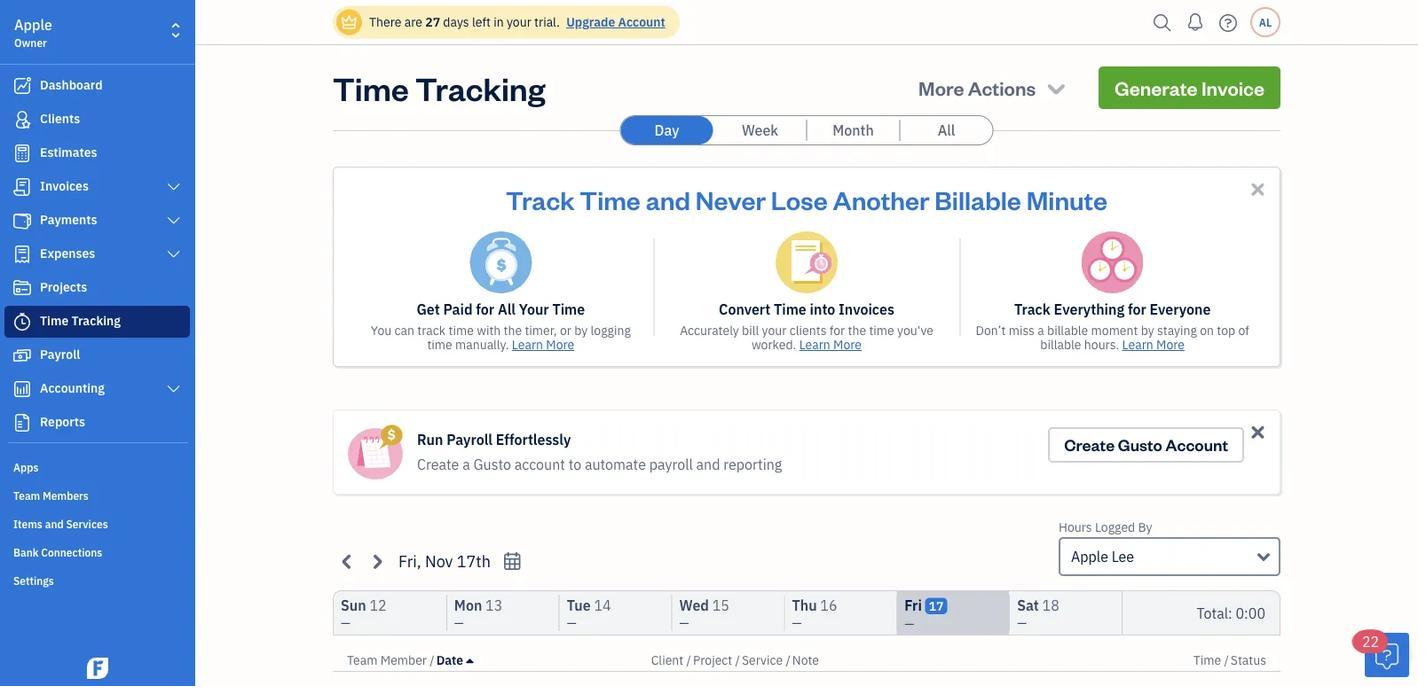 Task type: locate. For each thing, give the bounding box(es) containing it.
1 vertical spatial and
[[696, 456, 720, 474]]

al button
[[1250, 7, 1281, 37]]

0 vertical spatial team
[[13, 489, 40, 503]]

1 horizontal spatial your
[[762, 323, 787, 339]]

0 horizontal spatial account
[[618, 14, 665, 30]]

0 vertical spatial time tracking
[[333, 67, 545, 109]]

settings
[[13, 574, 54, 588]]

0 horizontal spatial the
[[504, 323, 522, 339]]

invoice image
[[12, 178, 33, 196]]

date
[[436, 653, 463, 669]]

1 horizontal spatial apple
[[1071, 548, 1108, 567]]

time tracking
[[333, 67, 545, 109], [40, 313, 121, 329]]

0 horizontal spatial time tracking
[[40, 313, 121, 329]]

— inside mon 13 —
[[454, 615, 464, 632]]

gusto left account
[[473, 456, 511, 474]]

and left "never"
[[646, 183, 690, 216]]

1 vertical spatial track
[[1014, 300, 1051, 319]]

and right payroll
[[696, 456, 720, 474]]

0 vertical spatial payroll
[[40, 347, 80, 363]]

— inside thu 16 —
[[792, 615, 802, 632]]

and right items
[[45, 517, 64, 532]]

0 vertical spatial a
[[1038, 323, 1044, 339]]

/ left note
[[786, 653, 790, 669]]

0 vertical spatial and
[[646, 183, 690, 216]]

clients link
[[4, 104, 190, 136]]

time left you've
[[869, 323, 894, 339]]

payroll right the run
[[447, 431, 492, 449]]

1 vertical spatial payroll
[[447, 431, 492, 449]]

5 / from the left
[[1224, 653, 1229, 669]]

chevron large down image down invoices "link"
[[166, 214, 182, 228]]

— inside wed 15 —
[[679, 615, 689, 632]]

project
[[693, 653, 732, 669]]

0 horizontal spatial and
[[45, 517, 64, 532]]

track up get paid for all your time image on the left
[[506, 183, 575, 216]]

— left 12
[[341, 615, 350, 632]]

1 vertical spatial all
[[498, 300, 516, 319]]

2 horizontal spatial learn
[[1122, 337, 1153, 353]]

time inside "main" "element"
[[40, 313, 69, 329]]

gusto up by
[[1118, 435, 1162, 456]]

— left the "14"
[[567, 615, 577, 632]]

time tracking down 27
[[333, 67, 545, 109]]

gusto
[[1118, 435, 1162, 456], [473, 456, 511, 474]]

are
[[404, 14, 422, 30]]

create gusto account button
[[1048, 428, 1244, 463]]

chevron large down image inside payments link
[[166, 214, 182, 228]]

0 horizontal spatial learn more
[[512, 337, 574, 353]]

the inside "accurately bill your clients for the time you've worked."
[[848, 323, 866, 339]]

your inside "accurately bill your clients for the time you've worked."
[[762, 323, 787, 339]]

account left close icon
[[1166, 435, 1228, 456]]

into
[[810, 300, 835, 319]]

payroll up accounting
[[40, 347, 80, 363]]

effortlessly
[[496, 431, 571, 449]]

the
[[504, 323, 522, 339], [848, 323, 866, 339]]

lee
[[1112, 548, 1134, 567]]

0 horizontal spatial tracking
[[71, 313, 121, 329]]

get paid for all your time image
[[470, 232, 532, 294]]

chevron large down image up projects link
[[166, 248, 182, 262]]

generate invoice button
[[1099, 67, 1281, 109]]

caretup image
[[466, 654, 473, 668]]

al
[[1259, 15, 1272, 29]]

1 vertical spatial your
[[762, 323, 787, 339]]

by inside you can track time with the timer, or by logging time manually.
[[574, 323, 588, 339]]

day
[[655, 121, 679, 140]]

18
[[1042, 597, 1059, 615]]

0 horizontal spatial create
[[417, 456, 459, 474]]

main element
[[0, 0, 240, 687]]

17
[[929, 599, 944, 615]]

project image
[[12, 280, 33, 297]]

account
[[618, 14, 665, 30], [1166, 435, 1228, 456]]

1 horizontal spatial gusto
[[1118, 435, 1162, 456]]

account right upgrade
[[618, 14, 665, 30]]

and inside run payroll effortlessly create a gusto account to automate payroll and reporting
[[696, 456, 720, 474]]

team member /
[[347, 653, 435, 669]]

generate
[[1115, 75, 1198, 100]]

month link
[[807, 116, 899, 145]]

all
[[938, 121, 955, 140], [498, 300, 516, 319]]

1 horizontal spatial account
[[1166, 435, 1228, 456]]

0 vertical spatial invoices
[[40, 178, 89, 194]]

on
[[1200, 323, 1214, 339]]

accounting
[[40, 380, 105, 397]]

— left 18 at the right bottom of the page
[[1017, 615, 1027, 632]]

sat
[[1017, 597, 1039, 615]]

don't
[[976, 323, 1006, 339]]

1 learn from the left
[[512, 337, 543, 353]]

convert
[[719, 300, 770, 319]]

3 learn from the left
[[1122, 337, 1153, 353]]

learn more
[[512, 337, 574, 353], [799, 337, 862, 353], [1122, 337, 1185, 353]]

payroll link
[[4, 340, 190, 372]]

timer image
[[12, 313, 33, 331]]

1 horizontal spatial tracking
[[415, 67, 545, 109]]

2 horizontal spatial for
[[1128, 300, 1146, 319]]

1 horizontal spatial a
[[1038, 323, 1044, 339]]

with
[[477, 323, 501, 339]]

your right in
[[507, 14, 531, 30]]

team for team members
[[13, 489, 40, 503]]

time link
[[1193, 653, 1224, 669]]

the right with
[[504, 323, 522, 339]]

0 horizontal spatial team
[[13, 489, 40, 503]]

1 vertical spatial apple
[[1071, 548, 1108, 567]]

1 vertical spatial tracking
[[71, 313, 121, 329]]

1 vertical spatial account
[[1166, 435, 1228, 456]]

tue 14 —
[[567, 597, 611, 632]]

dashboard link
[[4, 70, 190, 102]]

1 vertical spatial team
[[347, 653, 378, 669]]

trial.
[[534, 14, 560, 30]]

/ left "status"
[[1224, 653, 1229, 669]]

create up hours
[[1064, 435, 1115, 456]]

0 horizontal spatial by
[[574, 323, 588, 339]]

all down more actions
[[938, 121, 955, 140]]

1 horizontal spatial payroll
[[447, 431, 492, 449]]

apple inside dropdown button
[[1071, 548, 1108, 567]]

manually.
[[455, 337, 509, 353]]

1 by from the left
[[574, 323, 588, 339]]

billable
[[1047, 323, 1088, 339], [1040, 337, 1081, 353]]

3 learn more from the left
[[1122, 337, 1185, 353]]

— up date link
[[454, 615, 464, 632]]

tracking down projects link
[[71, 313, 121, 329]]

clients
[[40, 110, 80, 127]]

for up moment
[[1128, 300, 1146, 319]]

0 horizontal spatial gusto
[[473, 456, 511, 474]]

learn more down the "your"
[[512, 337, 574, 353]]

learn more for everyone
[[1122, 337, 1185, 353]]

1 horizontal spatial the
[[848, 323, 866, 339]]

the for all
[[504, 323, 522, 339]]

0 vertical spatial all
[[938, 121, 955, 140]]

time tracking down projects link
[[40, 313, 121, 329]]

1 learn more from the left
[[512, 337, 574, 353]]

account inside button
[[1166, 435, 1228, 456]]

reports link
[[4, 407, 190, 439]]

2 horizontal spatial learn more
[[1122, 337, 1185, 353]]

1 vertical spatial time tracking
[[40, 313, 121, 329]]

lose
[[771, 183, 828, 216]]

there are 27 days left in your trial. upgrade account
[[369, 14, 665, 30]]

2 by from the left
[[1141, 323, 1154, 339]]

account
[[514, 456, 565, 474]]

there
[[369, 14, 401, 30]]

chevron large down image inside invoices "link"
[[166, 180, 182, 194]]

2 vertical spatial and
[[45, 517, 64, 532]]

team inside "main" "element"
[[13, 489, 40, 503]]

— left 15
[[679, 615, 689, 632]]

chevron large down image up payments link
[[166, 180, 182, 194]]

2 learn from the left
[[799, 337, 830, 353]]

:
[[1228, 604, 1232, 623]]

0 vertical spatial chevron large down image
[[166, 180, 182, 194]]

learn right hours.
[[1122, 337, 1153, 353]]

invoices up payments
[[40, 178, 89, 194]]

learn down the "your"
[[512, 337, 543, 353]]

1 vertical spatial a
[[462, 456, 470, 474]]

all link
[[900, 116, 993, 145]]

— inside sun 12 —
[[341, 615, 350, 632]]

thu 16 —
[[792, 597, 837, 632]]

0 vertical spatial your
[[507, 14, 531, 30]]

tracking down left
[[415, 67, 545, 109]]

your right bill
[[762, 323, 787, 339]]

the right clients
[[848, 323, 866, 339]]

more down the "your"
[[546, 337, 574, 353]]

learn more down everyone
[[1122, 337, 1185, 353]]

0 horizontal spatial invoices
[[40, 178, 89, 194]]

1 horizontal spatial learn
[[799, 337, 830, 353]]

1 horizontal spatial team
[[347, 653, 378, 669]]

reports
[[40, 414, 85, 430]]

2 the from the left
[[848, 323, 866, 339]]

learn more for invoices
[[799, 337, 862, 353]]

time / status
[[1193, 653, 1266, 669]]

members
[[43, 489, 89, 503]]

/ left service
[[735, 653, 740, 669]]

1 horizontal spatial and
[[646, 183, 690, 216]]

0 vertical spatial account
[[618, 14, 665, 30]]

apple inside "main" "element"
[[14, 16, 52, 34]]

project link
[[693, 653, 735, 669]]

the inside you can track time with the timer, or by logging time manually.
[[504, 323, 522, 339]]

invoices right into
[[839, 300, 894, 319]]

invoices
[[40, 178, 89, 194], [839, 300, 894, 319]]

1 horizontal spatial for
[[830, 323, 845, 339]]

for for everyone
[[1128, 300, 1146, 319]]

for up with
[[476, 300, 494, 319]]

create inside run payroll effortlessly create a gusto account to automate payroll and reporting
[[417, 456, 459, 474]]

0 horizontal spatial apple
[[14, 16, 52, 34]]

for down into
[[830, 323, 845, 339]]

0 horizontal spatial payroll
[[40, 347, 80, 363]]

for
[[476, 300, 494, 319], [1128, 300, 1146, 319], [830, 323, 845, 339]]

projects link
[[4, 272, 190, 304]]

3 chevron large down image from the top
[[166, 248, 182, 262]]

payment image
[[12, 212, 33, 230]]

0 vertical spatial apple
[[14, 16, 52, 34]]

billable down everything
[[1047, 323, 1088, 339]]

more down everyone
[[1156, 337, 1185, 353]]

track for track everything for everyone
[[1014, 300, 1051, 319]]

by right the or
[[574, 323, 588, 339]]

tracking inside "main" "element"
[[71, 313, 121, 329]]

— inside fri 17 —
[[905, 616, 914, 633]]

/
[[430, 653, 435, 669], [686, 653, 691, 669], [735, 653, 740, 669], [786, 653, 790, 669], [1224, 653, 1229, 669]]

track for track time and never lose another billable minute
[[506, 183, 575, 216]]

create
[[1064, 435, 1115, 456], [417, 456, 459, 474]]

bank connections link
[[4, 539, 190, 565]]

tracking
[[415, 67, 545, 109], [71, 313, 121, 329]]

apple owner
[[14, 16, 52, 50]]

0 vertical spatial tracking
[[415, 67, 545, 109]]

more up all link at the right top of the page
[[919, 75, 964, 100]]

a left account
[[462, 456, 470, 474]]

1 the from the left
[[504, 323, 522, 339]]

by left staying
[[1141, 323, 1154, 339]]

/ left date
[[430, 653, 435, 669]]

worked.
[[752, 337, 796, 353]]

connections
[[41, 546, 102, 560]]

2 horizontal spatial and
[[696, 456, 720, 474]]

2 vertical spatial chevron large down image
[[166, 248, 182, 262]]

go to help image
[[1214, 9, 1242, 36]]

your
[[507, 14, 531, 30], [762, 323, 787, 339]]

more right clients
[[833, 337, 862, 353]]

staying
[[1157, 323, 1197, 339]]

— inside tue 14 —
[[567, 615, 577, 632]]

2 / from the left
[[686, 653, 691, 669]]

0 horizontal spatial your
[[507, 14, 531, 30]]

hours.
[[1084, 337, 1119, 353]]

0 horizontal spatial a
[[462, 456, 470, 474]]

— down fri
[[905, 616, 914, 633]]

1 horizontal spatial track
[[1014, 300, 1051, 319]]

create down the run
[[417, 456, 459, 474]]

track up miss
[[1014, 300, 1051, 319]]

— left 16
[[792, 615, 802, 632]]

15
[[712, 597, 729, 615]]

previous day image
[[337, 552, 358, 572]]

— inside sat 18 —
[[1017, 615, 1027, 632]]

1 horizontal spatial create
[[1064, 435, 1115, 456]]

search image
[[1148, 9, 1177, 36]]

1 vertical spatial chevron large down image
[[166, 214, 182, 228]]

items and services
[[13, 517, 108, 532]]

2 chevron large down image from the top
[[166, 214, 182, 228]]

0 horizontal spatial all
[[498, 300, 516, 319]]

team down apps
[[13, 489, 40, 503]]

run
[[417, 431, 443, 449]]

— for mon
[[454, 615, 464, 632]]

1 chevron large down image from the top
[[166, 180, 182, 194]]

client image
[[12, 111, 33, 129]]

1 horizontal spatial by
[[1141, 323, 1154, 339]]

in
[[494, 14, 504, 30]]

create gusto account
[[1064, 435, 1228, 456]]

learn for invoices
[[799, 337, 830, 353]]

more for convert time into invoices
[[833, 337, 862, 353]]

— for sun
[[341, 615, 350, 632]]

a right miss
[[1038, 323, 1044, 339]]

a inside run payroll effortlessly create a gusto account to automate payroll and reporting
[[462, 456, 470, 474]]

chevron large down image for expenses
[[166, 248, 182, 262]]

more for get paid for all your time
[[546, 337, 574, 353]]

more inside dropdown button
[[919, 75, 964, 100]]

apple down hours
[[1071, 548, 1108, 567]]

apple up owner
[[14, 16, 52, 34]]

1 vertical spatial invoices
[[839, 300, 894, 319]]

learn more down into
[[799, 337, 862, 353]]

learn down into
[[799, 337, 830, 353]]

0 horizontal spatial learn
[[512, 337, 543, 353]]

0 vertical spatial track
[[506, 183, 575, 216]]

team left member
[[347, 653, 378, 669]]

expenses
[[40, 245, 95, 262]]

0 horizontal spatial track
[[506, 183, 575, 216]]

and
[[646, 183, 690, 216], [696, 456, 720, 474], [45, 517, 64, 532]]

fri
[[905, 597, 922, 615]]

you've
[[897, 323, 933, 339]]

0 horizontal spatial for
[[476, 300, 494, 319]]

/ right client
[[686, 653, 691, 669]]

all left the "your"
[[498, 300, 516, 319]]

gusto inside the create gusto account button
[[1118, 435, 1162, 456]]

chevron large down image
[[166, 180, 182, 194], [166, 214, 182, 228], [166, 248, 182, 262]]

time down get
[[427, 337, 452, 353]]

1 horizontal spatial learn more
[[799, 337, 862, 353]]

don't miss a billable moment by staying on top of billable hours.
[[976, 323, 1249, 353]]

2 learn more from the left
[[799, 337, 862, 353]]

time
[[449, 323, 474, 339], [869, 323, 894, 339], [427, 337, 452, 353]]

apple for lee
[[1071, 548, 1108, 567]]



Task type: vqa. For each thing, say whether or not it's contained in the screenshot.
Payments at the top of page
yes



Task type: describe. For each thing, give the bounding box(es) containing it.
by inside the don't miss a billable moment by staying on top of billable hours.
[[1141, 323, 1154, 339]]

payroll inside payroll link
[[40, 347, 80, 363]]

run payroll effortlessly create a gusto account to automate payroll and reporting
[[417, 431, 782, 474]]

get paid for all your time
[[417, 300, 585, 319]]

1 horizontal spatial all
[[938, 121, 955, 140]]

create inside button
[[1064, 435, 1115, 456]]

wed 15 —
[[679, 597, 729, 632]]

1 / from the left
[[430, 653, 435, 669]]

accounting link
[[4, 374, 190, 406]]

track
[[417, 323, 446, 339]]

team members link
[[4, 482, 190, 509]]

0:00
[[1236, 604, 1265, 623]]

resource center badge image
[[1365, 634, 1409, 678]]

another
[[833, 183, 930, 216]]

close image
[[1248, 422, 1268, 443]]

for inside "accurately bill your clients for the time you've worked."
[[830, 323, 845, 339]]

clients
[[790, 323, 827, 339]]

total
[[1197, 604, 1228, 623]]

fri,
[[398, 551, 421, 572]]

13
[[486, 597, 503, 615]]

3 / from the left
[[735, 653, 740, 669]]

close image
[[1248, 179, 1268, 200]]

report image
[[12, 414, 33, 432]]

status link
[[1231, 653, 1266, 669]]

22
[[1362, 633, 1379, 652]]

a inside the don't miss a billable moment by staying on top of billable hours.
[[1038, 323, 1044, 339]]

week
[[742, 121, 778, 140]]

— for sat
[[1017, 615, 1027, 632]]

accurately
[[680, 323, 739, 339]]

apple for owner
[[14, 16, 52, 34]]

services
[[66, 517, 108, 532]]

time down paid
[[449, 323, 474, 339]]

service
[[742, 653, 783, 669]]

chevron large down image for invoices
[[166, 180, 182, 194]]

invoice
[[1201, 75, 1265, 100]]

expense image
[[12, 246, 33, 264]]

team for team member /
[[347, 653, 378, 669]]

— for wed
[[679, 615, 689, 632]]

4 / from the left
[[786, 653, 790, 669]]

more actions
[[919, 75, 1036, 100]]

accurately bill your clients for the time you've worked.
[[680, 323, 933, 353]]

sat 18 —
[[1017, 597, 1059, 632]]

generate invoice
[[1115, 75, 1265, 100]]

— for tue
[[567, 615, 577, 632]]

payroll inside run payroll effortlessly create a gusto account to automate payroll and reporting
[[447, 431, 492, 449]]

27
[[425, 14, 440, 30]]

and inside "main" "element"
[[45, 517, 64, 532]]

payroll
[[649, 456, 693, 474]]

everything
[[1054, 300, 1124, 319]]

billable
[[935, 183, 1021, 216]]

learn more for all
[[512, 337, 574, 353]]

paid
[[443, 300, 473, 319]]

14
[[594, 597, 611, 615]]

invoices inside "link"
[[40, 178, 89, 194]]

more for track everything for everyone
[[1156, 337, 1185, 353]]

1 horizontal spatial time tracking
[[333, 67, 545, 109]]

wed
[[679, 597, 709, 615]]

estimates link
[[4, 138, 190, 170]]

time inside "accurately bill your clients for the time you've worked."
[[869, 323, 894, 339]]

notifications image
[[1181, 4, 1210, 40]]

chevron large down image for payments
[[166, 214, 182, 228]]

reporting
[[723, 456, 782, 474]]

chart image
[[12, 381, 33, 398]]

payments
[[40, 212, 97, 228]]

upgrade account link
[[563, 14, 665, 30]]

17th
[[457, 551, 491, 572]]

1 horizontal spatial invoices
[[839, 300, 894, 319]]

actions
[[968, 75, 1036, 100]]

fri 17 —
[[905, 597, 944, 633]]

chevron large down image
[[166, 382, 182, 397]]

track everything for everyone image
[[1081, 232, 1144, 294]]

learn for all
[[512, 337, 543, 353]]

22 button
[[1353, 631, 1409, 678]]

automate
[[585, 456, 646, 474]]

owner
[[14, 35, 47, 50]]

your
[[519, 300, 549, 319]]

freshbooks image
[[83, 658, 112, 680]]

next day image
[[367, 552, 387, 572]]

member
[[381, 653, 427, 669]]

never
[[696, 183, 766, 216]]

time tracking link
[[4, 306, 190, 338]]

crown image
[[340, 13, 359, 32]]

month
[[833, 121, 874, 140]]

projects
[[40, 279, 87, 296]]

dashboard image
[[12, 77, 33, 95]]

estimates
[[40, 144, 97, 161]]

thu
[[792, 597, 817, 615]]

client
[[651, 653, 684, 669]]

day link
[[621, 116, 713, 145]]

apps
[[13, 461, 39, 475]]

learn for everyone
[[1122, 337, 1153, 353]]

hours
[[1059, 520, 1092, 536]]

convert time into invoices image
[[776, 232, 838, 294]]

bank
[[13, 546, 39, 560]]

total : 0:00
[[1197, 604, 1265, 623]]

sun
[[341, 597, 366, 615]]

bank connections
[[13, 546, 102, 560]]

invoices link
[[4, 171, 190, 203]]

expenses link
[[4, 239, 190, 271]]

the for invoices
[[848, 323, 866, 339]]

chevrondown image
[[1044, 75, 1068, 100]]

— for fri
[[905, 616, 914, 633]]

for for all
[[476, 300, 494, 319]]

gusto inside run payroll effortlessly create a gusto account to automate payroll and reporting
[[473, 456, 511, 474]]

estimate image
[[12, 145, 33, 162]]

— for thu
[[792, 615, 802, 632]]

dashboard
[[40, 77, 103, 93]]

logged
[[1095, 520, 1135, 536]]

can
[[395, 323, 414, 339]]

billable left hours.
[[1040, 337, 1081, 353]]

time tracking inside "main" "element"
[[40, 313, 121, 329]]

days
[[443, 14, 469, 30]]

date link
[[436, 653, 473, 669]]

note
[[792, 653, 819, 669]]

logging
[[591, 323, 631, 339]]

choose a date image
[[502, 552, 523, 572]]

status
[[1231, 653, 1266, 669]]

money image
[[12, 347, 33, 365]]

client / project / service / note
[[651, 653, 819, 669]]

bill
[[742, 323, 759, 339]]

payments link
[[4, 205, 190, 237]]

timer,
[[525, 323, 557, 339]]

left
[[472, 14, 491, 30]]

nov
[[425, 551, 453, 572]]

miss
[[1009, 323, 1035, 339]]

service link
[[742, 653, 786, 669]]



